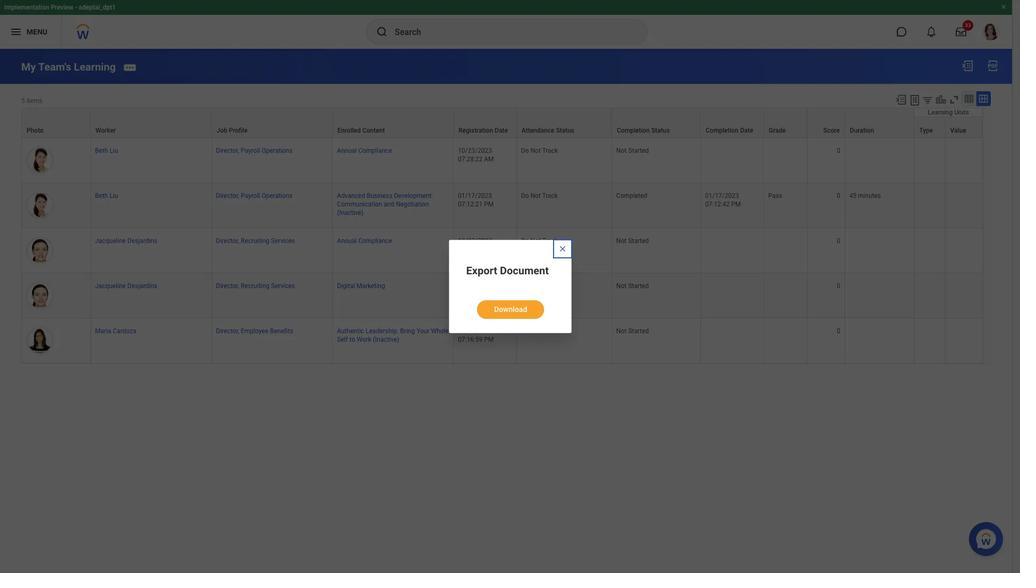 Task type: vqa. For each thing, say whether or not it's contained in the screenshot.


Task type: describe. For each thing, give the bounding box(es) containing it.
implementation preview -   adeptai_dpt1 banner
[[0, 0, 1012, 49]]

6 row from the top
[[21, 274, 983, 319]]

track for do not track "element" related to advanced business development: communication and negotiation (inactive) link
[[542, 192, 558, 200]]

score button
[[808, 108, 845, 138]]

document
[[500, 265, 549, 277]]

45
[[849, 192, 857, 200]]

07:14:21
[[458, 291, 483, 299]]

services for annual compliance
[[271, 238, 295, 245]]

45 minutes
[[849, 192, 881, 200]]

0 for do not track "element" related to advanced business development: communication and negotiation (inactive) link
[[837, 192, 840, 200]]

pass
[[768, 192, 782, 200]]

director, for digital marketing link
[[216, 283, 239, 290]]

row containing maria cardoza
[[21, 319, 983, 364]]

adeptai_dpt1
[[79, 4, 116, 11]]

do not track element for authentic leadership: bring your whole self to work (inactive) link
[[521, 326, 558, 335]]

benefits
[[270, 328, 293, 335]]

10/23/2023 for director, payroll operations
[[458, 147, 492, 155]]

authentic leadership: bring your whole self to work (inactive)
[[337, 328, 449, 344]]

pm for 01/17/2023 07:16:59 pm
[[484, 336, 494, 344]]

recruiting for annual compliance
[[241, 238, 269, 245]]

5 row from the top
[[21, 228, 983, 274]]

07:28:22 for director, recruiting services
[[458, 246, 483, 253]]

team's
[[38, 60, 71, 73]]

close environment banner image
[[1001, 4, 1007, 10]]

beth liu link for advanced
[[95, 190, 118, 200]]

completed
[[616, 192, 647, 200]]

advanced
[[337, 192, 365, 200]]

minutes
[[858, 192, 881, 200]]

digital
[[337, 283, 355, 290]]

started for the annual compliance 'link' associated with director, payroll operations's do not track "element" 'not started' element
[[628, 147, 649, 155]]

payroll for annual compliance
[[241, 147, 260, 155]]

work
[[357, 336, 371, 344]]

view printable version (pdf) image
[[987, 60, 1000, 72]]

5 items
[[21, 97, 42, 105]]

maria cardoza
[[95, 328, 136, 335]]

beth liu link for annual
[[95, 145, 118, 155]]

track for do not track "element" related to authentic leadership: bring your whole self to work (inactive) link
[[542, 328, 558, 335]]

(inactive) inside advanced business development: communication and negotiation (inactive)
[[337, 209, 364, 217]]

compliance for director, payroll operations
[[358, 147, 392, 155]]

beth liu for annual
[[95, 147, 118, 155]]

director, for advanced business development: communication and negotiation (inactive) link
[[216, 192, 239, 200]]

learning units
[[928, 109, 969, 116]]

not started element for director, recruiting services's the annual compliance 'link' do not track "element"
[[616, 235, 649, 245]]

profile
[[229, 127, 248, 134]]

attendance status
[[522, 127, 574, 134]]

score
[[823, 127, 840, 134]]

5
[[21, 97, 25, 105]]

download
[[494, 306, 527, 314]]

value button
[[946, 117, 983, 138]]

01/17/2023 for 07:16:59
[[458, 328, 492, 335]]

pm for 01/17/2023 07:14:21 pm
[[484, 291, 494, 299]]

annual compliance for director, payroll operations
[[337, 147, 392, 155]]

learning units button
[[915, 108, 983, 117]]

worker button
[[91, 108, 211, 138]]

fullscreen image
[[948, 94, 960, 106]]

download region
[[466, 292, 555, 320]]

-
[[75, 4, 77, 11]]

4 row from the top
[[21, 183, 983, 228]]

duration button
[[845, 108, 914, 138]]

digital marketing
[[337, 283, 385, 290]]

learning inside popup button
[[928, 109, 953, 116]]

desjardins for digital
[[127, 283, 157, 290]]

status for attendance status
[[556, 127, 574, 134]]

items
[[26, 97, 42, 105]]

director, payroll operations link for annual
[[216, 145, 293, 155]]

10/23/2023 07:28:22 am for operations
[[458, 147, 494, 163]]

compliance for director, recruiting services
[[358, 238, 392, 245]]

operations for advanced business development: communication and negotiation (inactive)
[[262, 192, 293, 200]]

director, for authentic leadership: bring your whole self to work (inactive) link
[[216, 328, 239, 335]]

01/17/2023 for 07:12:21
[[458, 192, 492, 200]]

job
[[217, 127, 227, 134]]

do not track for the annual compliance 'link' associated with director, payroll operations's do not track "element"
[[521, 147, 558, 155]]

authentic
[[337, 328, 364, 335]]

photo button
[[22, 108, 90, 138]]

completion for completion date
[[706, 127, 739, 134]]

services for digital marketing
[[271, 283, 295, 290]]

enrolled content button
[[333, 108, 453, 138]]

10/23/2023 for director, recruiting services
[[458, 238, 492, 245]]

do not track element for advanced business development: communication and negotiation (inactive) link
[[521, 190, 558, 200]]

completion for completion status
[[617, 127, 650, 134]]

director, recruiting services for annual compliance
[[216, 238, 295, 245]]

director, payroll operations for annual compliance
[[216, 147, 293, 155]]

do not track element for the annual compliance 'link' associated with director, payroll operations
[[521, 145, 558, 155]]

export to excel image for the "export to worksheets" 'icon'
[[895, 94, 907, 106]]

2 employee's photo (jacqueline desjardins) image from the top
[[26, 282, 54, 310]]

enrolled
[[338, 127, 361, 134]]

status for completion status
[[651, 127, 670, 134]]

not started for authentic leadership: bring your whole self to work (inactive) link
[[616, 328, 649, 335]]

not started for digital marketing link
[[616, 283, 649, 290]]

3 row from the top
[[21, 138, 983, 183]]

preview
[[51, 4, 73, 11]]

development:
[[394, 192, 433, 200]]

am for director, payroll operations
[[484, 156, 494, 163]]

started for director, recruiting services's the annual compliance 'link' do not track "element"'s 'not started' element
[[628, 238, 649, 245]]

job profile button
[[212, 108, 332, 138]]

profile logan mcneil element
[[976, 20, 1006, 44]]

do for do not track "element" related to advanced business development: communication and negotiation (inactive) link
[[521, 192, 529, 200]]

row containing learning units
[[21, 108, 983, 138]]

type
[[920, 127, 933, 134]]

advanced business development: communication and negotiation (inactive) link
[[337, 190, 433, 217]]

export
[[466, 265, 497, 277]]

search image
[[376, 26, 388, 38]]

bring
[[400, 328, 415, 335]]

completion status button
[[612, 108, 701, 138]]

leadership:
[[366, 328, 399, 335]]

employee's photo (beth liu) image for the "export to worksheets" 'icon'
[[26, 192, 54, 219]]

01/17/2023 for 07:12:42
[[705, 192, 739, 200]]

my team's learning
[[21, 60, 116, 73]]

1 director, from the top
[[216, 147, 239, 155]]

type button
[[915, 117, 945, 138]]

implementation
[[4, 4, 49, 11]]

07:12:21
[[458, 201, 483, 208]]

my team's learning main content
[[0, 49, 1012, 374]]

01/17/2023 07:14:21 pm
[[458, 283, 494, 299]]

close image
[[558, 245, 567, 253]]

01/17/2023 07:12:21 pm
[[458, 192, 494, 208]]

expand table image
[[978, 93, 989, 104]]

employee's photo (maria cardoza) image
[[26, 327, 54, 355]]

date for registration date
[[495, 127, 508, 134]]

do not track for director, recruiting services's the annual compliance 'link' do not track "element"
[[521, 238, 558, 245]]

implementation preview -   adeptai_dpt1
[[4, 4, 116, 11]]

registration date button
[[454, 108, 516, 138]]

attendance
[[522, 127, 554, 134]]

07:28:22 for director, payroll operations
[[458, 156, 483, 163]]

01/17/2023 for 07:14:21
[[458, 283, 492, 290]]

photo
[[27, 127, 43, 134]]

enrolled content
[[338, 127, 385, 134]]

annual compliance for director, recruiting services
[[337, 238, 392, 245]]

completion status
[[617, 127, 670, 134]]

annual compliance link for director, recruiting services
[[337, 235, 392, 245]]

do for do not track "element" related to authentic leadership: bring your whole self to work (inactive) link
[[521, 328, 529, 335]]

maria
[[95, 328, 111, 335]]



Task type: locate. For each thing, give the bounding box(es) containing it.
status inside 'popup button'
[[651, 127, 670, 134]]

1 vertical spatial liu
[[110, 192, 118, 200]]

communication
[[337, 201, 382, 208]]

1 vertical spatial operations
[[262, 192, 293, 200]]

started for second 'not started' element from the bottom
[[628, 283, 649, 290]]

3 do from the top
[[521, 238, 529, 245]]

0 vertical spatial desjardins
[[127, 238, 157, 245]]

do not track element for director, recruiting services's the annual compliance 'link'
[[521, 235, 558, 245]]

beth for annual compliance
[[95, 147, 108, 155]]

2 do from the top
[[521, 192, 529, 200]]

pm for 01/17/2023 07:12:42 pm
[[731, 201, 741, 208]]

2 director, recruiting services from the top
[[216, 283, 295, 290]]

0 vertical spatial annual compliance
[[337, 147, 392, 155]]

0 vertical spatial learning
[[74, 60, 116, 73]]

director, recruiting services for digital marketing
[[216, 283, 295, 290]]

07:16:59
[[458, 336, 483, 344]]

(inactive) down the communication
[[337, 209, 364, 217]]

pm right 07:12:42
[[731, 201, 741, 208]]

1 director, recruiting services link from the top
[[216, 235, 295, 245]]

notifications large image
[[926, 27, 937, 37]]

0
[[837, 147, 840, 155], [837, 192, 840, 200], [837, 238, 840, 245], [837, 283, 840, 290], [837, 328, 840, 335]]

my team's learning element
[[21, 60, 116, 73]]

1 beth liu from the top
[[95, 147, 118, 155]]

units
[[955, 109, 969, 116]]

10/23/2023 07:28:22 am up export
[[458, 238, 494, 253]]

operations for annual compliance
[[262, 147, 293, 155]]

date right 'registration' at the left top of the page
[[495, 127, 508, 134]]

2 jacqueline from the top
[[95, 283, 126, 290]]

0 vertical spatial beth liu link
[[95, 145, 118, 155]]

do not track
[[521, 147, 558, 155], [521, 192, 558, 200], [521, 238, 558, 245], [521, 328, 558, 335]]

jacqueline desjardins for digital
[[95, 283, 157, 290]]

(inactive)
[[337, 209, 364, 217], [373, 336, 399, 344]]

2 jacqueline desjardins link from the top
[[95, 281, 157, 290]]

1 vertical spatial am
[[484, 246, 494, 253]]

4 not started from the top
[[616, 328, 649, 335]]

director, payroll operations link for advanced
[[216, 190, 293, 200]]

annual compliance link down enrolled content
[[337, 145, 392, 155]]

employee's photo (jacqueline desjardins) image
[[26, 237, 54, 265], [26, 282, 54, 310]]

2 date from the left
[[740, 127, 753, 134]]

2 payroll from the top
[[241, 192, 260, 200]]

do for the annual compliance 'link' associated with director, payroll operations's do not track "element"
[[521, 147, 529, 155]]

table image
[[964, 93, 975, 104]]

1 10/23/2023 from the top
[[458, 147, 492, 155]]

1 status from the left
[[556, 127, 574, 134]]

1 am from the top
[[484, 156, 494, 163]]

toolbar
[[891, 91, 991, 108]]

1 date from the left
[[495, 127, 508, 134]]

0 horizontal spatial date
[[495, 127, 508, 134]]

annual down the communication
[[337, 238, 357, 245]]

1 vertical spatial 07:28:22
[[458, 246, 483, 253]]

1 vertical spatial 10/23/2023
[[458, 238, 492, 245]]

compliance
[[358, 147, 392, 155], [358, 238, 392, 245]]

pass element
[[768, 190, 782, 200]]

1 not started element from the top
[[616, 145, 649, 155]]

1 director, payroll operations link from the top
[[216, 145, 293, 155]]

do down download button
[[521, 328, 529, 335]]

am
[[484, 156, 494, 163], [484, 246, 494, 253]]

2 operations from the top
[[262, 192, 293, 200]]

0 horizontal spatial export to excel image
[[895, 94, 907, 106]]

status inside popup button
[[556, 127, 574, 134]]

row
[[21, 108, 983, 138], [21, 117, 983, 138], [21, 138, 983, 183], [21, 183, 983, 228], [21, 228, 983, 274], [21, 274, 983, 319], [21, 319, 983, 364]]

annual down enrolled
[[337, 147, 357, 155]]

2 beth from the top
[[95, 192, 108, 200]]

1 vertical spatial employee's photo (jacqueline desjardins) image
[[26, 282, 54, 310]]

annual compliance link down the communication
[[337, 235, 392, 245]]

attendance status button
[[517, 108, 612, 138]]

0 vertical spatial 10/23/2023
[[458, 147, 492, 155]]

am for director, recruiting services
[[484, 246, 494, 253]]

2 director, from the top
[[216, 192, 239, 200]]

cell
[[701, 138, 764, 183], [764, 138, 808, 183], [845, 138, 915, 183], [915, 138, 946, 183], [946, 138, 983, 183], [915, 183, 946, 228], [946, 183, 983, 228], [701, 228, 764, 274], [764, 228, 808, 274], [845, 228, 915, 274], [915, 228, 946, 274], [946, 228, 983, 274], [701, 274, 764, 319], [764, 274, 808, 319], [845, 274, 915, 319], [915, 274, 946, 319], [946, 274, 983, 319], [701, 319, 764, 364], [764, 319, 808, 364], [845, 319, 915, 364], [915, 319, 946, 364], [946, 319, 983, 364]]

value
[[950, 127, 966, 134]]

jacqueline desjardins link for digital
[[95, 281, 157, 290]]

completion inside popup button
[[706, 127, 739, 134]]

0 horizontal spatial completion
[[617, 127, 650, 134]]

4 do from the top
[[521, 328, 529, 335]]

01/17/2023 inside 01/17/2023 07:14:21 pm
[[458, 283, 492, 290]]

0 vertical spatial beth
[[95, 147, 108, 155]]

2 annual compliance from the top
[[337, 238, 392, 245]]

director,
[[216, 147, 239, 155], [216, 192, 239, 200], [216, 238, 239, 245], [216, 283, 239, 290], [216, 328, 239, 335]]

2 liu from the top
[[110, 192, 118, 200]]

0 vertical spatial employee's photo (jacqueline desjardins) image
[[26, 237, 54, 265]]

10/23/2023 up export
[[458, 238, 492, 245]]

not started
[[616, 147, 649, 155], [616, 238, 649, 245], [616, 283, 649, 290], [616, 328, 649, 335]]

completion
[[617, 127, 650, 134], [706, 127, 739, 134]]

pm inside 01/17/2023 07:12:21 pm
[[484, 201, 494, 208]]

1 payroll from the top
[[241, 147, 260, 155]]

1 horizontal spatial date
[[740, 127, 753, 134]]

2 director, payroll operations from the top
[[216, 192, 293, 200]]

0 vertical spatial director, payroll operations
[[216, 147, 293, 155]]

download button
[[477, 301, 544, 319]]

not
[[531, 147, 541, 155], [616, 147, 627, 155], [531, 192, 541, 200], [531, 238, 541, 245], [616, 238, 627, 245], [616, 283, 627, 290], [531, 328, 541, 335], [616, 328, 627, 335]]

1 horizontal spatial completion
[[706, 127, 739, 134]]

2 director, recruiting services link from the top
[[216, 281, 295, 290]]

do up document
[[521, 238, 529, 245]]

1 vertical spatial jacqueline desjardins link
[[95, 281, 157, 290]]

0 vertical spatial liu
[[110, 147, 118, 155]]

operations
[[262, 147, 293, 155], [262, 192, 293, 200]]

desjardins for annual
[[127, 238, 157, 245]]

1 completion from the left
[[617, 127, 650, 134]]

do down attendance
[[521, 147, 529, 155]]

desjardins
[[127, 238, 157, 245], [127, 283, 157, 290]]

1 vertical spatial beth liu
[[95, 192, 118, 200]]

pm inside 01/17/2023 07:16:59 pm
[[484, 336, 494, 344]]

07:28:22 up export
[[458, 246, 483, 253]]

1 vertical spatial director, recruiting services link
[[216, 281, 295, 290]]

1 vertical spatial 10/23/2023 07:28:22 am
[[458, 238, 494, 253]]

employee's photo (beth liu) image
[[26, 147, 54, 174], [26, 192, 54, 219]]

select to filter grid data image
[[922, 94, 934, 106]]

5 0 from the top
[[837, 328, 840, 335]]

1 0 from the top
[[837, 147, 840, 155]]

annual compliance down enrolled content
[[337, 147, 392, 155]]

1 horizontal spatial learning
[[928, 109, 953, 116]]

beth liu link
[[95, 145, 118, 155], [95, 190, 118, 200]]

0 for director, recruiting services's the annual compliance 'link' do not track "element"
[[837, 238, 840, 245]]

1 vertical spatial jacqueline
[[95, 283, 126, 290]]

jacqueline
[[95, 238, 126, 245], [95, 283, 126, 290]]

01/17/2023 up 07:14:21 at the bottom of the page
[[458, 283, 492, 290]]

track for the annual compliance 'link' associated with director, payroll operations's do not track "element"
[[542, 147, 558, 155]]

liu for annual
[[110, 147, 118, 155]]

1 services from the top
[[271, 238, 295, 245]]

director, employee benefits link
[[216, 326, 293, 335]]

do not track for do not track "element" related to authentic leadership: bring your whole self to work (inactive) link
[[521, 328, 558, 335]]

4 do not track from the top
[[521, 328, 558, 335]]

maria cardoza link
[[95, 326, 136, 335]]

0 vertical spatial director, payroll operations link
[[216, 145, 293, 155]]

0 horizontal spatial status
[[556, 127, 574, 134]]

1 vertical spatial director, payroll operations link
[[216, 190, 293, 200]]

2 07:28:22 from the top
[[458, 246, 483, 253]]

and
[[384, 201, 394, 208]]

content
[[362, 127, 385, 134]]

2 started from the top
[[628, 238, 649, 245]]

row containing type
[[21, 117, 983, 138]]

1 vertical spatial director, recruiting services
[[216, 283, 295, 290]]

liu
[[110, 147, 118, 155], [110, 192, 118, 200]]

10/23/2023 07:28:22 am for services
[[458, 238, 494, 253]]

10/23/2023 07:28:22 am down 'registration' at the left top of the page
[[458, 147, 494, 163]]

jacqueline desjardins
[[95, 238, 157, 245], [95, 283, 157, 290]]

1 beth liu link from the top
[[95, 145, 118, 155]]

2 director, payroll operations link from the top
[[216, 190, 293, 200]]

01/17/2023 up 07:16:59
[[458, 328, 492, 335]]

4 started from the top
[[628, 328, 649, 335]]

date
[[495, 127, 508, 134], [740, 127, 753, 134]]

1 jacqueline desjardins link from the top
[[95, 235, 157, 245]]

do right 01/17/2023 07:12:21 pm
[[521, 192, 529, 200]]

2 beth liu from the top
[[95, 192, 118, 200]]

date left grade
[[740, 127, 753, 134]]

director, employee benefits
[[216, 328, 293, 335]]

1 horizontal spatial export to excel image
[[961, 60, 974, 72]]

2 compliance from the top
[[358, 238, 392, 245]]

pm inside 01/17/2023 07:12:42 pm
[[731, 201, 741, 208]]

0 vertical spatial jacqueline desjardins link
[[95, 235, 157, 245]]

duration
[[850, 127, 874, 134]]

0 horizontal spatial (inactive)
[[337, 209, 364, 217]]

01/17/2023 inside 01/17/2023 07:12:21 pm
[[458, 192, 492, 200]]

0 vertical spatial compliance
[[358, 147, 392, 155]]

0 vertical spatial jacqueline
[[95, 238, 126, 245]]

2 10/23/2023 07:28:22 am from the top
[[458, 238, 494, 253]]

registration date
[[459, 127, 508, 134]]

1 beth from the top
[[95, 147, 108, 155]]

0 vertical spatial beth liu
[[95, 147, 118, 155]]

compliance down content
[[358, 147, 392, 155]]

authentic leadership: bring your whole self to work (inactive) link
[[337, 326, 449, 344]]

3 not started from the top
[[616, 283, 649, 290]]

2 completion from the left
[[706, 127, 739, 134]]

2 do not track element from the top
[[521, 190, 558, 200]]

1 vertical spatial annual
[[337, 238, 357, 245]]

5 director, from the top
[[216, 328, 239, 335]]

annual compliance
[[337, 147, 392, 155], [337, 238, 392, 245]]

marketing
[[357, 283, 385, 290]]

2 jacqueline desjardins from the top
[[95, 283, 157, 290]]

2 am from the top
[[484, 246, 494, 253]]

export to excel image
[[961, 60, 974, 72], [895, 94, 907, 106]]

annual
[[337, 147, 357, 155], [337, 238, 357, 245]]

1 annual compliance link from the top
[[337, 145, 392, 155]]

export to excel image left view printable version (pdf) image
[[961, 60, 974, 72]]

7 row from the top
[[21, 319, 983, 364]]

3 do not track from the top
[[521, 238, 558, 245]]

not started for the annual compliance 'link' associated with director, payroll operations
[[616, 147, 649, 155]]

am down the registration date
[[484, 156, 494, 163]]

2 not started element from the top
[[616, 235, 649, 245]]

to
[[350, 336, 355, 344]]

2 services from the top
[[271, 283, 295, 290]]

inbox large image
[[956, 27, 967, 37]]

1 jacqueline from the top
[[95, 238, 126, 245]]

1 do from the top
[[521, 147, 529, 155]]

not started element for the annual compliance 'link' associated with director, payroll operations's do not track "element"
[[616, 145, 649, 155]]

3 director, from the top
[[216, 238, 239, 245]]

0 vertical spatial director, recruiting services
[[216, 238, 295, 245]]

1 07:28:22 from the top
[[458, 156, 483, 163]]

registration
[[459, 127, 493, 134]]

4 track from the top
[[542, 328, 558, 335]]

employee's photo (beth liu) image for view printable version (pdf) image
[[26, 147, 54, 174]]

0 for do not track "element" related to authentic leadership: bring your whole self to work (inactive) link
[[837, 328, 840, 335]]

pm inside 01/17/2023 07:14:21 pm
[[484, 291, 494, 299]]

pm right 07:14:21 at the bottom of the page
[[484, 291, 494, 299]]

2 10/23/2023 from the top
[[458, 238, 492, 245]]

annual compliance link
[[337, 145, 392, 155], [337, 235, 392, 245]]

4 do not track element from the top
[[521, 326, 558, 335]]

liu for advanced
[[110, 192, 118, 200]]

0 for the annual compliance 'link' associated with director, payroll operations's do not track "element"
[[837, 147, 840, 155]]

0 vertical spatial (inactive)
[[337, 209, 364, 217]]

your
[[417, 328, 429, 335]]

toolbar inside my team's learning main content
[[891, 91, 991, 108]]

export document dialog
[[449, 240, 571, 334]]

payroll for advanced business development: communication and negotiation (inactive)
[[241, 192, 260, 200]]

1 10/23/2023 07:28:22 am from the top
[[458, 147, 494, 163]]

1 vertical spatial annual compliance
[[337, 238, 392, 245]]

1 vertical spatial annual compliance link
[[337, 235, 392, 245]]

director, recruiting services link for digital
[[216, 281, 295, 290]]

2 track from the top
[[542, 192, 558, 200]]

1 row from the top
[[21, 108, 983, 138]]

1 do not track from the top
[[521, 147, 558, 155]]

1 vertical spatial services
[[271, 283, 295, 290]]

1 liu from the top
[[110, 147, 118, 155]]

compliance down advanced business development: communication and negotiation (inactive)
[[358, 238, 392, 245]]

0 vertical spatial am
[[484, 156, 494, 163]]

completion inside 'popup button'
[[617, 127, 650, 134]]

whole
[[431, 328, 449, 335]]

negotiation
[[396, 201, 429, 208]]

1 annual compliance from the top
[[337, 147, 392, 155]]

beth
[[95, 147, 108, 155], [95, 192, 108, 200]]

3 started from the top
[[628, 283, 649, 290]]

0 vertical spatial payroll
[[241, 147, 260, 155]]

export document
[[466, 265, 549, 277]]

(inactive) inside authentic leadership: bring your whole self to work (inactive)
[[373, 336, 399, 344]]

do not track for do not track "element" related to advanced business development: communication and negotiation (inactive) link
[[521, 192, 558, 200]]

1 vertical spatial director, payroll operations
[[216, 192, 293, 200]]

1 recruiting from the top
[[241, 238, 269, 245]]

1 vertical spatial desjardins
[[127, 283, 157, 290]]

business
[[367, 192, 393, 200]]

do
[[521, 147, 529, 155], [521, 192, 529, 200], [521, 238, 529, 245], [521, 328, 529, 335]]

01/17/2023 up 07:12:42
[[705, 192, 739, 200]]

2 employee's photo (beth liu) image from the top
[[26, 192, 54, 219]]

1 employee's photo (jacqueline desjardins) image from the top
[[26, 237, 54, 265]]

grade button
[[764, 108, 807, 138]]

worker
[[96, 127, 116, 134]]

not started element
[[616, 145, 649, 155], [616, 235, 649, 245], [616, 281, 649, 290], [616, 326, 649, 335]]

1 director, recruiting services from the top
[[216, 238, 295, 245]]

3 track from the top
[[542, 238, 558, 245]]

annual for director, payroll operations
[[337, 147, 357, 155]]

pm right 07:16:59
[[484, 336, 494, 344]]

2 not started from the top
[[616, 238, 649, 245]]

01/17/2023 07:16:59 pm
[[458, 328, 494, 344]]

1 jacqueline desjardins from the top
[[95, 238, 157, 245]]

4 0 from the top
[[837, 283, 840, 290]]

0 vertical spatial 10/23/2023 07:28:22 am
[[458, 147, 494, 163]]

pm
[[484, 201, 494, 208], [731, 201, 741, 208], [484, 291, 494, 299], [484, 336, 494, 344]]

annual compliance down the communication
[[337, 238, 392, 245]]

expand/collapse chart image
[[935, 94, 947, 106]]

2 annual compliance link from the top
[[337, 235, 392, 245]]

cardoza
[[113, 328, 136, 335]]

director, payroll operations for advanced business development: communication and negotiation (inactive)
[[216, 192, 293, 200]]

4 not started element from the top
[[616, 326, 649, 335]]

1 vertical spatial learning
[[928, 109, 953, 116]]

0 vertical spatial annual
[[337, 147, 357, 155]]

1 compliance from the top
[[358, 147, 392, 155]]

1 annual from the top
[[337, 147, 357, 155]]

0 vertical spatial annual compliance link
[[337, 145, 392, 155]]

(inactive) down leadership:
[[373, 336, 399, 344]]

2 beth liu link from the top
[[95, 190, 118, 200]]

1 horizontal spatial (inactive)
[[373, 336, 399, 344]]

my
[[21, 60, 36, 73]]

1 vertical spatial (inactive)
[[373, 336, 399, 344]]

07:12:42
[[705, 201, 730, 208]]

director, recruiting services
[[216, 238, 295, 245], [216, 283, 295, 290]]

0 vertical spatial 07:28:22
[[458, 156, 483, 163]]

1 horizontal spatial status
[[651, 127, 670, 134]]

10/23/2023 down 'registration' at the left top of the page
[[458, 147, 492, 155]]

digital marketing link
[[337, 281, 385, 290]]

1 vertical spatial employee's photo (beth liu) image
[[26, 192, 54, 219]]

0 vertical spatial jacqueline desjardins
[[95, 238, 157, 245]]

2 recruiting from the top
[[241, 283, 269, 290]]

1 desjardins from the top
[[127, 238, 157, 245]]

2 do not track from the top
[[521, 192, 558, 200]]

pm right 07:12:21
[[484, 201, 494, 208]]

export to worksheets image
[[909, 94, 921, 107]]

jacqueline desjardins for annual
[[95, 238, 157, 245]]

beth for advanced business development: communication and negotiation (inactive)
[[95, 192, 108, 200]]

1 track from the top
[[542, 147, 558, 155]]

0 horizontal spatial learning
[[74, 60, 116, 73]]

beth liu for advanced
[[95, 192, 118, 200]]

1 vertical spatial payroll
[[241, 192, 260, 200]]

2 desjardins from the top
[[127, 283, 157, 290]]

pm for 01/17/2023 07:12:21 pm
[[484, 201, 494, 208]]

learning right team's
[[74, 60, 116, 73]]

services
[[271, 238, 295, 245], [271, 283, 295, 290]]

3 do not track element from the top
[[521, 235, 558, 245]]

1 vertical spatial export to excel image
[[895, 94, 907, 106]]

status
[[556, 127, 574, 134], [651, 127, 670, 134]]

1 vertical spatial beth liu link
[[95, 190, 118, 200]]

jacqueline desjardins link for annual
[[95, 235, 157, 245]]

learning down expand/collapse chart image
[[928, 109, 953, 116]]

0 vertical spatial export to excel image
[[961, 60, 974, 72]]

director, payroll operations
[[216, 147, 293, 155], [216, 192, 293, 200]]

payroll
[[241, 147, 260, 155], [241, 192, 260, 200]]

do for director, recruiting services's the annual compliance 'link' do not track "element"
[[521, 238, 529, 245]]

0 vertical spatial employee's photo (beth liu) image
[[26, 147, 54, 174]]

annual for director, recruiting services
[[337, 238, 357, 245]]

0 vertical spatial services
[[271, 238, 295, 245]]

completion date button
[[701, 108, 764, 138]]

jacqueline for annual compliance
[[95, 238, 126, 245]]

employee
[[241, 328, 269, 335]]

track for director, recruiting services's the annual compliance 'link' do not track "element"
[[542, 238, 558, 245]]

01/17/2023 inside 01/17/2023 07:12:42 pm
[[705, 192, 739, 200]]

jacqueline for digital marketing
[[95, 283, 126, 290]]

3 not started element from the top
[[616, 281, 649, 290]]

1 not started from the top
[[616, 147, 649, 155]]

grade
[[769, 127, 786, 134]]

1 vertical spatial recruiting
[[241, 283, 269, 290]]

beth liu
[[95, 147, 118, 155], [95, 192, 118, 200]]

1 do not track element from the top
[[521, 145, 558, 155]]

0 vertical spatial director, recruiting services link
[[216, 235, 295, 245]]

not started for director, recruiting services's the annual compliance 'link'
[[616, 238, 649, 245]]

2 0 from the top
[[837, 192, 840, 200]]

export to excel image for view printable version (pdf) image
[[961, 60, 974, 72]]

2 row from the top
[[21, 117, 983, 138]]

1 employee's photo (beth liu) image from the top
[[26, 147, 54, 174]]

completion date
[[706, 127, 753, 134]]

1 vertical spatial beth
[[95, 192, 108, 200]]

am up export
[[484, 246, 494, 253]]

1 director, payroll operations from the top
[[216, 147, 293, 155]]

recruiting
[[241, 238, 269, 245], [241, 283, 269, 290]]

1 started from the top
[[628, 147, 649, 155]]

annual compliance link for director, payroll operations
[[337, 145, 392, 155]]

2 status from the left
[[651, 127, 670, 134]]

job profile
[[217, 127, 248, 134]]

self
[[337, 336, 348, 344]]

1 vertical spatial compliance
[[358, 238, 392, 245]]

01/17/2023 up 07:12:21
[[458, 192, 492, 200]]

do not track element
[[521, 145, 558, 155], [521, 190, 558, 200], [521, 235, 558, 245], [521, 326, 558, 335]]

started for 'not started' element corresponding to do not track "element" related to authentic leadership: bring your whole self to work (inactive) link
[[628, 328, 649, 335]]

advanced business development: communication and negotiation (inactive)
[[337, 192, 433, 217]]

1 vertical spatial jacqueline desjardins
[[95, 283, 157, 290]]

completed element
[[616, 190, 647, 200]]

07:28:22 down 'registration' at the left top of the page
[[458, 156, 483, 163]]

export to excel image left the "export to worksheets" 'icon'
[[895, 94, 907, 106]]

2 annual from the top
[[337, 238, 357, 245]]

date for completion date
[[740, 127, 753, 134]]

not started element for do not track "element" related to authentic leadership: bring your whole self to work (inactive) link
[[616, 326, 649, 335]]

0 vertical spatial operations
[[262, 147, 293, 155]]

0 vertical spatial recruiting
[[241, 238, 269, 245]]

1 operations from the top
[[262, 147, 293, 155]]

01/17/2023 07:12:42 pm
[[705, 192, 741, 208]]

recruiting for digital marketing
[[241, 283, 269, 290]]

01/17/2023 inside 01/17/2023 07:16:59 pm
[[458, 328, 492, 335]]

director, recruiting services link for annual
[[216, 235, 295, 245]]



